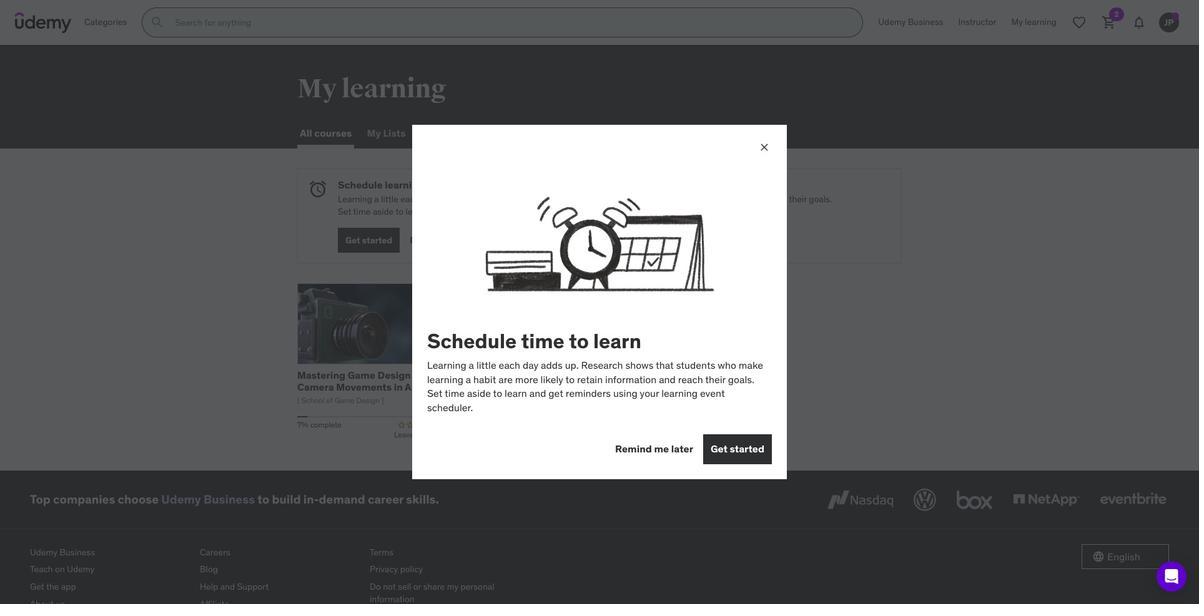 Task type: locate. For each thing, give the bounding box(es) containing it.
1 vertical spatial students
[[677, 360, 716, 372]]

your inside schedule learning time learning a little each day adds up. research shows that students who make learning a habit are more likely to reach their goals. set time aside to learn and get reminders using your learning scheduler.
[[524, 206, 541, 217]]

day left - at the left bottom of the page
[[523, 360, 539, 372]]

schedule for learning
[[338, 179, 383, 191]]

0 vertical spatial aside
[[373, 206, 394, 217]]

shows inside schedule time to learn learning a little each day adds up. research shows that students who make learning a habit are more likely to retain information and reach their goals. set time aside to learn and get reminders using your learning event scheduler.
[[626, 360, 654, 372]]

schedule time to learn dialog
[[412, 125, 787, 480]]

get started button left dismiss button
[[338, 228, 400, 253]]

schedule learning time learning a little each day adds up. research shows that students who make learning a habit are more likely to reach their goals. set time aside to learn and get reminders using your learning scheduler.
[[338, 179, 833, 217]]

1 vertical spatial each
[[499, 360, 521, 372]]

reminders inside schedule learning time learning a little each day adds up. research shows that students who make learning a habit are more likely to reach their goals. set time aside to learn and get reminders using your learning scheduler.
[[459, 206, 499, 217]]

mastering inside mastering podcast -  easy guide to starting your podcast
[[451, 369, 499, 382]]

1 vertical spatial started
[[730, 443, 765, 456]]

0 horizontal spatial business
[[60, 547, 95, 559]]

research
[[473, 194, 510, 205], [582, 360, 623, 372]]

business up the careers
[[204, 493, 255, 508]]

1 vertical spatial using
[[614, 388, 638, 400]]

research inside schedule time to learn learning a little each day adds up. research shows that students who make learning a habit are more likely to retain information and reach their goals. set time aside to learn and get reminders using your learning event scheduler.
[[582, 360, 623, 372]]

choose
[[118, 493, 159, 508]]

are inside schedule time to learn learning a little each day adds up. research shows that students who make learning a habit are more likely to retain information and reach their goals. set time aside to learn and get reminders using your learning event scheduler.
[[499, 374, 513, 386]]

make
[[611, 194, 632, 205], [739, 360, 764, 372]]

0 vertical spatial schedule
[[338, 179, 383, 191]]

their
[[789, 194, 807, 205], [706, 374, 726, 386]]

1 horizontal spatial research
[[582, 360, 623, 372]]

information down not
[[370, 594, 415, 605]]

0 vertical spatial habit
[[675, 194, 695, 205]]

business up on
[[60, 547, 95, 559]]

aside
[[373, 206, 394, 217], [467, 388, 491, 400]]

podcast
[[502, 369, 541, 382], [451, 393, 490, 406]]

privacy policy link
[[370, 562, 530, 579]]

a inside git & github crash course: create a repository from scratch!
[[639, 381, 644, 394]]

to
[[481, 381, 492, 394]]

volkswagen image
[[912, 487, 939, 514]]

me
[[655, 443, 669, 456]]

arcade
[[405, 381, 439, 394]]

1 vertical spatial business
[[204, 493, 255, 508]]

schedule inside schedule time to learn learning a little each day adds up. research shows that students who make learning a habit are more likely to retain information and reach their goals. set time aside to learn and get reminders using your learning event scheduler.
[[427, 329, 517, 354]]

get started left dismiss
[[346, 235, 393, 246]]

1 vertical spatial udemy business link
[[161, 493, 255, 508]]

goals.
[[810, 194, 833, 205], [729, 374, 755, 386]]

0 horizontal spatial their
[[706, 374, 726, 386]]

to
[[756, 194, 764, 205], [396, 206, 404, 217], [569, 329, 589, 354], [566, 374, 575, 386], [493, 388, 503, 400], [258, 493, 270, 508]]

from
[[701, 381, 725, 394]]

get
[[346, 235, 360, 246], [711, 443, 728, 456], [30, 582, 44, 593]]

1 horizontal spatial using
[[614, 388, 638, 400]]

close modal image
[[759, 141, 771, 154]]

more inside schedule time to learn learning a little each day adds up. research shows that students who make learning a habit are more likely to retain information and reach their goals. set time aside to learn and get reminders using your learning event scheduler.
[[516, 374, 539, 386]]

1 vertical spatial little
[[477, 360, 497, 372]]

learn right the to
[[505, 388, 527, 400]]

business left instructor
[[909, 16, 944, 28]]

0 vertical spatial using
[[501, 206, 522, 217]]

1 horizontal spatial learn
[[505, 388, 527, 400]]

up.
[[459, 194, 471, 205], [565, 360, 579, 372]]

1 vertical spatial up.
[[565, 360, 579, 372]]

schedule
[[338, 179, 383, 191], [427, 329, 517, 354]]

1 horizontal spatial each
[[499, 360, 521, 372]]

crash
[[666, 369, 693, 382]]

and inside careers blog help and support
[[220, 582, 235, 593]]

each up dismiss
[[401, 194, 420, 205]]

their inside schedule learning time learning a little each day adds up. research shows that students who make learning a habit are more likely to reach their goals. set time aside to learn and get reminders using your learning scheduler.
[[789, 194, 807, 205]]

mastering
[[297, 369, 346, 382], [451, 369, 499, 382]]

git & github crash course: create a repository from scratch!
[[605, 369, 732, 406]]

1 vertical spatial make
[[739, 360, 764, 372]]

your inside schedule time to learn learning a little each day adds up. research shows that students who make learning a habit are more likely to retain information and reach their goals. set time aside to learn and get reminders using your learning event scheduler.
[[640, 388, 660, 400]]

set inside schedule learning time learning a little each day adds up. research shows that students who make learning a habit are more likely to reach their goals. set time aside to learn and get reminders using your learning scheduler.
[[338, 206, 352, 217]]

1 vertical spatial get started button
[[704, 435, 772, 465]]

mastering up satish gaire
[[451, 369, 499, 382]]

get started button right the later
[[704, 435, 772, 465]]

1 horizontal spatial shows
[[626, 360, 654, 372]]

0 horizontal spatial using
[[501, 206, 522, 217]]

all courses link
[[297, 119, 355, 149]]

students inside schedule learning time learning a little each day adds up. research shows that students who make learning a habit are more likely to reach their goals. set time aside to learn and get reminders using your learning scheduler.
[[556, 194, 590, 205]]

design down movements
[[357, 396, 380, 406]]

1 horizontal spatial information
[[606, 374, 657, 386]]

1 horizontal spatial likely
[[734, 194, 754, 205]]

1 horizontal spatial that
[[656, 360, 674, 372]]

privacy
[[370, 565, 398, 576]]

1 mastering from the left
[[297, 369, 346, 382]]

and
[[428, 206, 442, 217], [659, 374, 676, 386], [530, 388, 546, 400], [220, 582, 235, 593]]

app
[[61, 582, 76, 593]]

0 vertical spatial reach
[[766, 194, 788, 205]]

adds inside schedule time to learn learning a little each day adds up. research shows that students who make learning a habit are more likely to retain information and reach their goals. set time aside to learn and get reminders using your learning event scheduler.
[[541, 360, 563, 372]]

little inside schedule learning time learning a little each day adds up. research shows that students who make learning a habit are more likely to reach their goals. set time aside to learn and get reminders using your learning scheduler.
[[381, 194, 399, 205]]

1 horizontal spatial make
[[739, 360, 764, 372]]

using inside schedule time to learn learning a little each day adds up. research shows that students who make learning a habit are more likely to retain information and reach their goals. set time aside to learn and get reminders using your learning event scheduler.
[[614, 388, 638, 400]]

event
[[701, 388, 725, 400]]

little
[[381, 194, 399, 205], [477, 360, 497, 372]]

scratch!
[[605, 393, 645, 406]]

research inside schedule learning time learning a little each day adds up. research shows that students who make learning a habit are more likely to reach their goals. set time aside to learn and get reminders using your learning scheduler.
[[473, 194, 510, 205]]

0 horizontal spatial reach
[[679, 374, 704, 386]]

are inside schedule learning time learning a little each day adds up. research shows that students who make learning a habit are more likely to reach their goals. set time aside to learn and get reminders using your learning scheduler.
[[697, 194, 709, 205]]

adds
[[438, 194, 457, 205], [541, 360, 563, 372]]

0 vertical spatial shows
[[512, 194, 536, 205]]

0 vertical spatial your
[[524, 206, 541, 217]]

1 horizontal spatial set
[[427, 388, 443, 400]]

design up ']'
[[378, 369, 411, 382]]

0 horizontal spatial reminders
[[459, 206, 499, 217]]

that
[[538, 194, 554, 205], [656, 360, 674, 372]]

1 vertical spatial design
[[357, 396, 380, 406]]

aside inside schedule time to learn learning a little each day adds up. research shows that students who make learning a habit are more likely to retain information and reach their goals. set time aside to learn and get reminders using your learning event scheduler.
[[467, 388, 491, 400]]

1 horizontal spatial adds
[[541, 360, 563, 372]]

1 horizontal spatial more
[[712, 194, 732, 205]]

&
[[621, 369, 628, 382]]

0 horizontal spatial aside
[[373, 206, 394, 217]]

my left lists
[[367, 127, 381, 140]]

7% complete
[[297, 421, 342, 430]]

0 vertical spatial who
[[593, 194, 609, 205]]

game right of
[[335, 396, 355, 406]]

get
[[444, 206, 457, 217], [549, 388, 564, 400]]

0 vertical spatial reminders
[[459, 206, 499, 217]]

scheduler.
[[577, 206, 617, 217], [427, 402, 473, 414]]

schedule up guide
[[427, 329, 517, 354]]

1 vertical spatial their
[[706, 374, 726, 386]]

their inside schedule time to learn learning a little each day adds up. research shows that students who make learning a habit are more likely to retain information and reach their goals. set time aside to learn and get reminders using your learning event scheduler.
[[706, 374, 726, 386]]

0 vertical spatial design
[[378, 369, 411, 382]]

reach inside schedule time to learn learning a little each day adds up. research shows that students who make learning a habit are more likely to retain information and reach their goals. set time aside to learn and get reminders using your learning event scheduler.
[[679, 374, 704, 386]]

day inside schedule time to learn learning a little each day adds up. research shows that students who make learning a habit are more likely to retain information and reach their goals. set time aside to learn and get reminders using your learning event scheduler.
[[523, 360, 539, 372]]

2 vertical spatial get
[[30, 582, 44, 593]]

0 vertical spatial learn
[[406, 206, 426, 217]]

each inside schedule learning time learning a little each day adds up. research shows that students who make learning a habit are more likely to reach their goals. set time aside to learn and get reminders using your learning scheduler.
[[401, 194, 420, 205]]

careers blog help and support
[[200, 547, 269, 593]]

leave a rating button
[[392, 421, 441, 441]]

1 horizontal spatial up.
[[565, 360, 579, 372]]

schedule down my lists link
[[338, 179, 383, 191]]

career
[[368, 493, 404, 508]]

sell
[[398, 582, 411, 593]]

github
[[630, 369, 664, 382]]

7%
[[297, 421, 309, 430]]

0 horizontal spatial that
[[538, 194, 554, 205]]

1 horizontal spatial their
[[789, 194, 807, 205]]

1 horizontal spatial schedule
[[427, 329, 517, 354]]

started inside 'schedule time to learn' dialog
[[730, 443, 765, 456]]

gaire
[[474, 396, 492, 406]]

my for my lists
[[367, 127, 381, 140]]

likely
[[734, 194, 754, 205], [541, 374, 564, 386]]

habit inside schedule time to learn learning a little each day adds up. research shows that students who make learning a habit are more likely to retain information and reach their goals. set time aside to learn and get reminders using your learning event scheduler.
[[474, 374, 496, 386]]

each
[[401, 194, 420, 205], [499, 360, 521, 372]]

1 vertical spatial habit
[[474, 374, 496, 386]]

learn up dismiss
[[406, 206, 426, 217]]

design inside the mastering game design camera movements in arcade studio
[[378, 369, 411, 382]]

0 horizontal spatial podcast
[[451, 393, 490, 406]]

my inside my lists link
[[367, 127, 381, 140]]

later
[[672, 443, 694, 456]]

1 vertical spatial information
[[370, 594, 415, 605]]

learning
[[338, 194, 372, 205], [427, 360, 467, 372]]

of
[[326, 396, 333, 406]]

reach
[[766, 194, 788, 205], [679, 374, 704, 386]]

using
[[501, 206, 522, 217], [614, 388, 638, 400]]

complete
[[310, 421, 342, 430]]

1 horizontal spatial learning
[[427, 360, 467, 372]]

learn up 'git'
[[594, 329, 642, 354]]

shows inside schedule learning time learning a little each day adds up. research shows that students who make learning a habit are more likely to reach their goals. set time aside to learn and get reminders using your learning scheduler.
[[512, 194, 536, 205]]

udemy image
[[15, 12, 72, 33]]

taulien
[[626, 396, 650, 406]]

not
[[383, 582, 396, 593]]

instructor link
[[952, 7, 1005, 37]]

1 horizontal spatial get started button
[[704, 435, 772, 465]]

business
[[909, 16, 944, 28], [204, 493, 255, 508], [60, 547, 95, 559]]

game inside the mastering game design camera movements in arcade studio
[[348, 369, 376, 382]]

on
[[55, 565, 65, 576]]

0 vertical spatial each
[[401, 194, 420, 205]]

1 vertical spatial scheduler.
[[427, 402, 473, 414]]

build
[[272, 493, 301, 508]]

information up scratch!
[[606, 374, 657, 386]]

habit
[[675, 194, 695, 205], [474, 374, 496, 386]]

business for udemy business teach on udemy get the app
[[60, 547, 95, 559]]

goals. inside schedule learning time learning a little each day adds up. research shows that students who make learning a habit are more likely to reach their goals. set time aside to learn and get reminders using your learning scheduler.
[[810, 194, 833, 205]]

0 vertical spatial that
[[538, 194, 554, 205]]

eventbrite image
[[1098, 487, 1170, 514]]

]
[[382, 396, 384, 406]]

game up [ school of game design ]
[[348, 369, 376, 382]]

skills.
[[406, 493, 439, 508]]

1 vertical spatial adds
[[541, 360, 563, 372]]

are
[[697, 194, 709, 205], [499, 374, 513, 386]]

0 vertical spatial learning
[[338, 194, 372, 205]]

0 horizontal spatial goals.
[[729, 374, 755, 386]]

time
[[427, 179, 448, 191], [353, 206, 371, 217], [521, 329, 565, 354], [445, 388, 465, 400]]

0 horizontal spatial set
[[338, 206, 352, 217]]

1 horizontal spatial aside
[[467, 388, 491, 400]]

0 vertical spatial game
[[348, 369, 376, 382]]

scheduler. inside schedule time to learn learning a little each day adds up. research shows that students who make learning a habit are more likely to retain information and reach their goals. set time aside to learn and get reminders using your learning event scheduler.
[[427, 402, 473, 414]]

0 vertical spatial goals.
[[810, 194, 833, 205]]

0 vertical spatial information
[[606, 374, 657, 386]]

0 horizontal spatial your
[[524, 206, 541, 217]]

mastering inside the mastering game design camera movements in arcade studio
[[297, 369, 346, 382]]

learn
[[406, 206, 426, 217], [594, 329, 642, 354], [505, 388, 527, 400]]

0 vertical spatial scheduler.
[[577, 206, 617, 217]]

my
[[297, 73, 337, 105], [367, 127, 381, 140]]

who
[[593, 194, 609, 205], [718, 360, 737, 372]]

0 horizontal spatial information
[[370, 594, 415, 605]]

habit inside schedule learning time learning a little each day adds up. research shows that students who make learning a habit are more likely to reach their goals. set time aside to learn and get reminders using your learning scheduler.
[[675, 194, 695, 205]]

0 horizontal spatial get started
[[346, 235, 393, 246]]

adds up dismiss
[[438, 194, 457, 205]]

day up dismiss
[[422, 194, 436, 205]]

1 vertical spatial who
[[718, 360, 737, 372]]

0 vertical spatial likely
[[734, 194, 754, 205]]

0 horizontal spatial are
[[499, 374, 513, 386]]

my lists link
[[365, 119, 409, 149]]

0 vertical spatial udemy business link
[[871, 7, 952, 37]]

0 horizontal spatial scheduler.
[[427, 402, 473, 414]]

your
[[524, 206, 541, 217], [640, 388, 660, 400]]

each inside schedule time to learn learning a little each day adds up. research shows that students who make learning a habit are more likely to retain information and reach their goals. set time aside to learn and get reminders using your learning event scheduler.
[[499, 360, 521, 372]]

1 vertical spatial are
[[499, 374, 513, 386]]

adds up the your
[[541, 360, 563, 372]]

my learning
[[297, 73, 447, 105]]

udemy business link
[[871, 7, 952, 37], [161, 493, 255, 508], [30, 545, 190, 562]]

1 horizontal spatial my
[[367, 127, 381, 140]]

my up all courses
[[297, 73, 337, 105]]

0 horizontal spatial get
[[444, 206, 457, 217]]

business inside udemy business teach on udemy get the app
[[60, 547, 95, 559]]

schedule inside schedule learning time learning a little each day adds up. research shows that students who make learning a habit are more likely to reach their goals. set time aside to learn and get reminders using your learning scheduler.
[[338, 179, 383, 191]]

1 horizontal spatial get
[[549, 388, 564, 400]]

learning inside schedule time to learn learning a little each day adds up. research shows that students who make learning a habit are more likely to retain information and reach their goals. set time aside to learn and get reminders using your learning event scheduler.
[[427, 360, 467, 372]]

0 vertical spatial research
[[473, 194, 510, 205]]

1 horizontal spatial mastering
[[451, 369, 499, 382]]

0 vertical spatial their
[[789, 194, 807, 205]]

teach
[[30, 565, 53, 576]]

0 vertical spatial are
[[697, 194, 709, 205]]

mastering up studio
[[297, 369, 346, 382]]

up. inside schedule learning time learning a little each day adds up. research shows that students who make learning a habit are more likely to reach their goals. set time aside to learn and get reminders using your learning scheduler.
[[459, 194, 471, 205]]

0 horizontal spatial shows
[[512, 194, 536, 205]]

1 vertical spatial get started
[[711, 443, 765, 456]]

1 horizontal spatial scheduler.
[[577, 206, 617, 217]]

set inside schedule time to learn learning a little each day adds up. research shows that students who make learning a habit are more likely to retain information and reach their goals. set time aside to learn and get reminders using your learning event scheduler.
[[427, 388, 443, 400]]

netapp image
[[1011, 487, 1083, 514]]

2 mastering from the left
[[451, 369, 499, 382]]

1 horizontal spatial reminders
[[566, 388, 611, 400]]

1 vertical spatial goals.
[[729, 374, 755, 386]]

game
[[348, 369, 376, 382], [335, 396, 355, 406]]

1 horizontal spatial day
[[523, 360, 539, 372]]

likely inside schedule time to learn learning a little each day adds up. research shows that students who make learning a habit are more likely to retain information and reach their goals. set time aside to learn and get reminders using your learning event scheduler.
[[541, 374, 564, 386]]

each up starting
[[499, 360, 521, 372]]

0 vertical spatial business
[[909, 16, 944, 28]]

day inside schedule learning time learning a little each day adds up. research shows that students who make learning a habit are more likely to reach their goals. set time aside to learn and get reminders using your learning scheduler.
[[422, 194, 436, 205]]

1 horizontal spatial goals.
[[810, 194, 833, 205]]

reach inside schedule learning time learning a little each day adds up. research shows that students who make learning a habit are more likely to reach their goals. set time aside to learn and get reminders using your learning scheduler.
[[766, 194, 788, 205]]

0 horizontal spatial learn
[[406, 206, 426, 217]]

get started inside 'schedule time to learn' dialog
[[711, 443, 765, 456]]

get started right the later
[[711, 443, 765, 456]]

using inside schedule learning time learning a little each day adds up. research shows that students who make learning a habit are more likely to reach their goals. set time aside to learn and get reminders using your learning scheduler.
[[501, 206, 522, 217]]

1 horizontal spatial your
[[640, 388, 660, 400]]

0 vertical spatial my
[[297, 73, 337, 105]]

0 horizontal spatial up.
[[459, 194, 471, 205]]

remind
[[616, 443, 652, 456]]

1 vertical spatial that
[[656, 360, 674, 372]]

1 horizontal spatial started
[[730, 443, 765, 456]]

1 horizontal spatial who
[[718, 360, 737, 372]]

udemy business teach on udemy get the app
[[30, 547, 95, 593]]



Task type: vqa. For each thing, say whether or not it's contained in the screenshot.
DAY to the left
yes



Task type: describe. For each thing, give the bounding box(es) containing it.
studio
[[297, 393, 329, 406]]

camera
[[297, 381, 334, 394]]

information inside schedule time to learn learning a little each day adds up. research shows that students who make learning a habit are more likely to retain information and reach their goals. set time aside to learn and get reminders using your learning event scheduler.
[[606, 374, 657, 386]]

do
[[370, 582, 381, 593]]

udemy business
[[879, 16, 944, 28]]

learning inside schedule learning time learning a little each day adds up. research shows that students who make learning a habit are more likely to reach their goals. set time aside to learn and get reminders using your learning scheduler.
[[338, 194, 372, 205]]

guide
[[451, 381, 479, 394]]

terms
[[370, 547, 394, 559]]

school
[[302, 396, 325, 406]]

get inside 'schedule time to learn' dialog
[[711, 443, 728, 456]]

and inside schedule learning time learning a little each day adds up. research shows that students who make learning a habit are more likely to reach their goals. set time aside to learn and get reminders using your learning scheduler.
[[428, 206, 442, 217]]

git & github crash course: create a repository from scratch! link
[[605, 369, 735, 406]]

likely inside schedule learning time learning a little each day adds up. research shows that students who make learning a habit are more likely to reach their goals. set time aside to learn and get reminders using your learning scheduler.
[[734, 194, 754, 205]]

careers
[[200, 547, 231, 559]]

blog link
[[200, 562, 360, 579]]

or
[[414, 582, 421, 593]]

get inside schedule time to learn learning a little each day adds up. research shows that students who make learning a habit are more likely to retain information and reach their goals. set time aside to learn and get reminders using your learning event scheduler.
[[549, 388, 564, 400]]

information inside terms privacy policy do not sell or share my personal information
[[370, 594, 415, 605]]

your
[[536, 381, 557, 394]]

learn inside schedule learning time learning a little each day adds up. research shows that students who make learning a habit are more likely to reach their goals. set time aside to learn and get reminders using your learning scheduler.
[[406, 206, 426, 217]]

-
[[543, 369, 547, 382]]

mastering game design camera movements in arcade studio
[[297, 369, 439, 406]]

business for udemy business
[[909, 16, 944, 28]]

in
[[394, 381, 403, 394]]

1 horizontal spatial business
[[204, 493, 255, 508]]

mastering podcast -  easy guide to starting your podcast
[[451, 369, 572, 406]]

create
[[605, 381, 637, 394]]

top
[[30, 493, 50, 508]]

0 vertical spatial podcast
[[502, 369, 541, 382]]

mastering for guide
[[451, 369, 499, 382]]

personal
[[461, 582, 495, 593]]

movements
[[336, 381, 392, 394]]

english
[[1108, 551, 1141, 563]]

[ school of game design ]
[[297, 396, 384, 406]]

little inside schedule time to learn learning a little each day adds up. research shows that students who make learning a habit are more likely to retain information and reach their goals. set time aside to learn and get reminders using your learning event scheduler.
[[477, 360, 497, 372]]

who inside schedule time to learn learning a little each day adds up. research shows that students who make learning a habit are more likely to retain information and reach their goals. set time aside to learn and get reminders using your learning event scheduler.
[[718, 360, 737, 372]]

blog
[[200, 565, 218, 576]]

the
[[46, 582, 59, 593]]

box image
[[954, 487, 996, 514]]

courses
[[315, 127, 352, 140]]

top companies choose udemy business to build in-demand career skills.
[[30, 493, 439, 508]]

students inside schedule time to learn learning a little each day adds up. research shows that students who make learning a habit are more likely to retain information and reach their goals. set time aside to learn and get reminders using your learning event scheduler.
[[677, 360, 716, 372]]

course:
[[696, 369, 732, 382]]

aside inside schedule learning time learning a little each day adds up. research shows that students who make learning a habit are more likely to reach their goals. set time aside to learn and get reminders using your learning scheduler.
[[373, 206, 394, 217]]

goals. inside schedule time to learn learning a little each day adds up. research shows that students who make learning a habit are more likely to retain information and reach their goals. set time aside to learn and get reminders using your learning event scheduler.
[[729, 374, 755, 386]]

my for my learning
[[297, 73, 337, 105]]

help
[[200, 582, 218, 593]]

remind me later
[[616, 443, 694, 456]]

mastering game design camera movements in arcade studio link
[[297, 369, 439, 406]]

terms link
[[370, 545, 530, 562]]

more inside schedule learning time learning a little each day adds up. research shows that students who make learning a habit are more likely to reach their goals. set time aside to learn and get reminders using your learning scheduler.
[[712, 194, 732, 205]]

0 vertical spatial get started
[[346, 235, 393, 246]]

0 vertical spatial get started button
[[338, 228, 400, 253]]

schedule for time
[[427, 329, 517, 354]]

starting
[[494, 381, 534, 394]]

up. inside schedule time to learn learning a little each day adds up. research shows that students who make learning a habit are more likely to retain information and reach their goals. set time aside to learn and get reminders using your learning event scheduler.
[[565, 360, 579, 372]]

careers link
[[200, 545, 360, 562]]

in-
[[304, 493, 319, 508]]

who inside schedule learning time learning a little each day adds up. research shows that students who make learning a habit are more likely to reach their goals. set time aside to learn and get reminders using your learning scheduler.
[[593, 194, 609, 205]]

0 vertical spatial started
[[362, 235, 393, 246]]

retain
[[577, 374, 603, 386]]

1 vertical spatial game
[[335, 396, 355, 406]]

mastering podcast -  easy guide to starting your podcast link
[[451, 369, 572, 406]]

english button
[[1082, 545, 1170, 570]]

2 vertical spatial learn
[[505, 388, 527, 400]]

my
[[447, 582, 459, 593]]

kalob taulien
[[605, 396, 650, 406]]

rating
[[422, 431, 441, 440]]

get inside schedule learning time learning a little each day adds up. research shows that students who make learning a habit are more likely to reach their goals. set time aside to learn and get reminders using your learning scheduler.
[[444, 206, 457, 217]]

git
[[605, 369, 619, 382]]

terms privacy policy do not sell or share my personal information
[[370, 547, 495, 605]]

companies
[[53, 493, 115, 508]]

instructor
[[959, 16, 997, 28]]

leave a rating
[[394, 431, 441, 440]]

get the app link
[[30, 579, 190, 597]]

easy
[[549, 369, 572, 382]]

reminders inside schedule time to learn learning a little each day adds up. research shows that students who make learning a habit are more likely to retain information and reach their goals. set time aside to learn and get reminders using your learning event scheduler.
[[566, 388, 611, 400]]

get inside udemy business teach on udemy get the app
[[30, 582, 44, 593]]

remind me later button
[[616, 435, 694, 465]]

kalob
[[605, 396, 624, 406]]

2 vertical spatial udemy business link
[[30, 545, 190, 562]]

policy
[[400, 565, 423, 576]]

small image
[[1093, 551, 1106, 564]]

all courses
[[300, 127, 352, 140]]

that inside schedule time to learn learning a little each day adds up. research shows that students who make learning a habit are more likely to retain information and reach their goals. set time aside to learn and get reminders using your learning event scheduler.
[[656, 360, 674, 372]]

2 horizontal spatial learn
[[594, 329, 642, 354]]

dismiss
[[410, 235, 443, 246]]

demand
[[319, 493, 365, 508]]

teach on udemy link
[[30, 562, 190, 579]]

adds inside schedule learning time learning a little each day adds up. research shows that students who make learning a habit are more likely to reach their goals. set time aside to learn and get reminders using your learning scheduler.
[[438, 194, 457, 205]]

that inside schedule learning time learning a little each day adds up. research shows that students who make learning a habit are more likely to reach their goals. set time aside to learn and get reminders using your learning scheduler.
[[538, 194, 554, 205]]

do not sell or share my personal information button
[[370, 579, 530, 605]]

repository
[[647, 381, 699, 394]]

a inside button
[[416, 431, 420, 440]]

dismiss button
[[410, 228, 443, 253]]

scheduler. inside schedule learning time learning a little each day adds up. research shows that students who make learning a habit are more likely to reach their goals. set time aside to learn and get reminders using your learning scheduler.
[[577, 206, 617, 217]]

make inside schedule time to learn learning a little each day adds up. research shows that students who make learning a habit are more likely to retain information and reach their goals. set time aside to learn and get reminders using your learning event scheduler.
[[739, 360, 764, 372]]

[
[[297, 396, 300, 406]]

leave
[[394, 431, 414, 440]]

make inside schedule learning time learning a little each day adds up. research shows that students who make learning a habit are more likely to reach their goals. set time aside to learn and get reminders using your learning scheduler.
[[611, 194, 632, 205]]

submit search image
[[150, 15, 165, 30]]

help and support link
[[200, 579, 360, 597]]

lists
[[383, 127, 406, 140]]

mastering for movements
[[297, 369, 346, 382]]

schedule time to learn learning a little each day adds up. research shows that students who make learning a habit are more likely to retain information and reach their goals. set time aside to learn and get reminders using your learning event scheduler.
[[427, 329, 764, 414]]

1 horizontal spatial get
[[346, 235, 360, 246]]

all
[[300, 127, 312, 140]]

support
[[237, 582, 269, 593]]

nasdaq image
[[825, 487, 897, 514]]

my lists
[[367, 127, 406, 140]]



